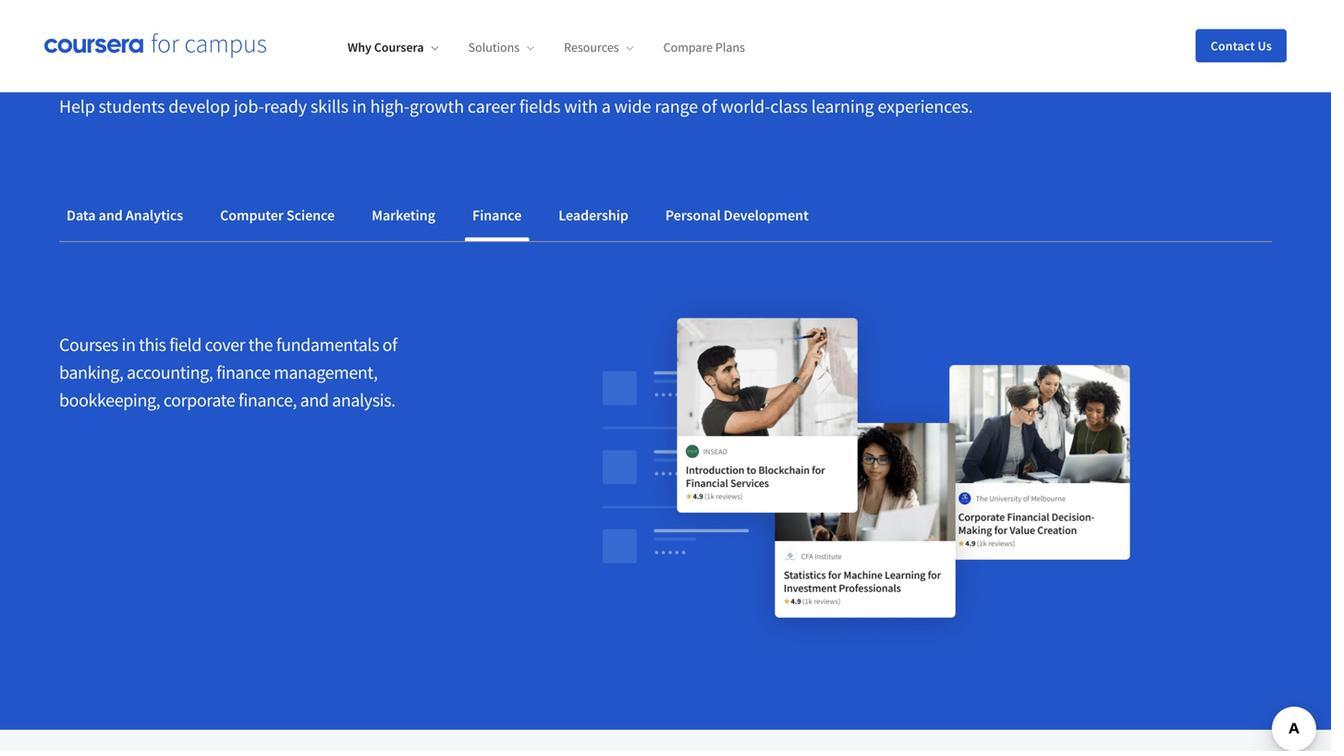 Task type: vqa. For each thing, say whether or not it's contained in the screenshot.
4
no



Task type: locate. For each thing, give the bounding box(es) containing it.
of
[[702, 95, 717, 118], [382, 333, 397, 356]]

courses
[[59, 333, 118, 356]]

2 horizontal spatial and
[[348, 21, 414, 73]]

accounting,
[[127, 361, 213, 384]]

1 vertical spatial of
[[382, 333, 397, 356]]

management,
[[274, 361, 378, 384]]

courses in this field cover the fundamentals of banking, accounting, finance management, bookkeeping, corporate finance, and analysis.
[[59, 333, 397, 412]]

marketing
[[372, 206, 435, 225]]

1 vertical spatial and
[[99, 206, 123, 225]]

computer science button
[[213, 193, 342, 238]]

learning
[[811, 95, 874, 118]]

field
[[169, 333, 201, 356]]

with
[[564, 95, 598, 118]]

marketing button
[[364, 193, 443, 238]]

finance
[[216, 361, 270, 384]]

personal development button
[[658, 193, 816, 238]]

data and analytics
[[67, 206, 183, 225]]

coursera for campus image
[[44, 33, 266, 59]]

finance,
[[238, 389, 297, 412]]

0 vertical spatial of
[[702, 95, 717, 118]]

bookkeeping,
[[59, 389, 160, 412]]

1 vertical spatial in
[[122, 333, 135, 356]]

fields
[[519, 95, 561, 118]]

experiences.
[[878, 95, 973, 118]]

of up "analysis."
[[382, 333, 397, 356]]

1 horizontal spatial in
[[352, 95, 367, 118]]

0 horizontal spatial in
[[122, 333, 135, 356]]

data and analytics button
[[59, 193, 191, 238]]

plans
[[715, 39, 745, 56]]

in
[[352, 95, 367, 118], [122, 333, 135, 356]]

banking,
[[59, 361, 123, 384]]

high-
[[370, 95, 410, 118]]

contact us button
[[1196, 29, 1287, 62]]

in right the skills
[[352, 95, 367, 118]]

compare
[[663, 39, 713, 56]]

of right range
[[702, 95, 717, 118]]

1 horizontal spatial and
[[300, 389, 329, 412]]

growth
[[410, 95, 464, 118]]

0 horizontal spatial and
[[99, 206, 123, 225]]

data
[[67, 206, 96, 225]]

career
[[468, 95, 516, 118]]

in inside courses in this field cover the fundamentals of banking, accounting, finance management, bookkeeping, corporate finance, and analysis.
[[122, 333, 135, 356]]

solutions
[[468, 39, 520, 56]]

demand
[[469, 21, 613, 73]]

0 vertical spatial and
[[348, 21, 414, 73]]

development
[[724, 206, 809, 225]]

range
[[655, 95, 698, 118]]

0 horizontal spatial of
[[382, 333, 397, 356]]

and
[[348, 21, 414, 73], [99, 206, 123, 225], [300, 389, 329, 412]]

personal development
[[665, 206, 809, 225]]

and inside button
[[99, 206, 123, 225]]

0 vertical spatial in
[[352, 95, 367, 118]]

corporate
[[163, 389, 235, 412]]

skills
[[311, 95, 349, 118]]

cover
[[205, 333, 245, 356]]

analytics
[[126, 206, 183, 225]]

in left this
[[122, 333, 135, 356]]

content
[[621, 21, 755, 73]]

1 horizontal spatial of
[[702, 95, 717, 118]]

2 vertical spatial and
[[300, 389, 329, 412]]



Task type: describe. For each thing, give the bounding box(es) containing it.
this
[[139, 333, 166, 356]]

resources
[[564, 39, 619, 56]]

wide
[[614, 95, 651, 118]]

world-
[[720, 95, 770, 118]]

solutions link
[[468, 39, 534, 56]]

finance
[[472, 206, 522, 225]]

computer science
[[220, 206, 335, 225]]

students
[[99, 95, 165, 118]]

content finance image image
[[505, 287, 1228, 656]]

resources link
[[564, 39, 634, 56]]

a
[[602, 95, 611, 118]]

date
[[262, 21, 340, 73]]

contact us
[[1211, 37, 1272, 54]]

contact
[[1211, 37, 1255, 54]]

personal
[[665, 206, 721, 225]]

leadership button
[[551, 193, 636, 238]]

help
[[59, 95, 95, 118]]

compare plans
[[663, 39, 745, 56]]

in-
[[422, 21, 469, 73]]

fundamentals
[[276, 333, 379, 356]]

analysis.
[[332, 389, 395, 412]]

computer
[[220, 206, 284, 225]]

to-
[[213, 21, 262, 73]]

and inside courses in this field cover the fundamentals of banking, accounting, finance management, bookkeeping, corporate finance, and analysis.
[[300, 389, 329, 412]]

coursera
[[374, 39, 424, 56]]

content tabs tab list
[[59, 193, 1272, 241]]

us
[[1258, 37, 1272, 54]]

why coursera
[[348, 39, 424, 56]]

of inside courses in this field cover the fundamentals of banking, accounting, finance management, bookkeeping, corporate finance, and analysis.
[[382, 333, 397, 356]]

why coursera link
[[348, 39, 439, 56]]

finance button
[[465, 193, 529, 238]]

offer up-to-date and in-demand content
[[59, 21, 755, 73]]

compare plans link
[[663, 39, 745, 56]]

the
[[248, 333, 273, 356]]

leadership
[[559, 206, 628, 225]]

class
[[770, 95, 808, 118]]

science
[[286, 206, 335, 225]]

develop
[[168, 95, 230, 118]]

job-
[[234, 95, 264, 118]]

up-
[[155, 21, 213, 73]]

offer
[[59, 21, 147, 73]]

help students develop job-ready skills in high-growth career fields with a wide range of world-class learning experiences.
[[59, 95, 973, 118]]

ready
[[264, 95, 307, 118]]

why
[[348, 39, 372, 56]]



